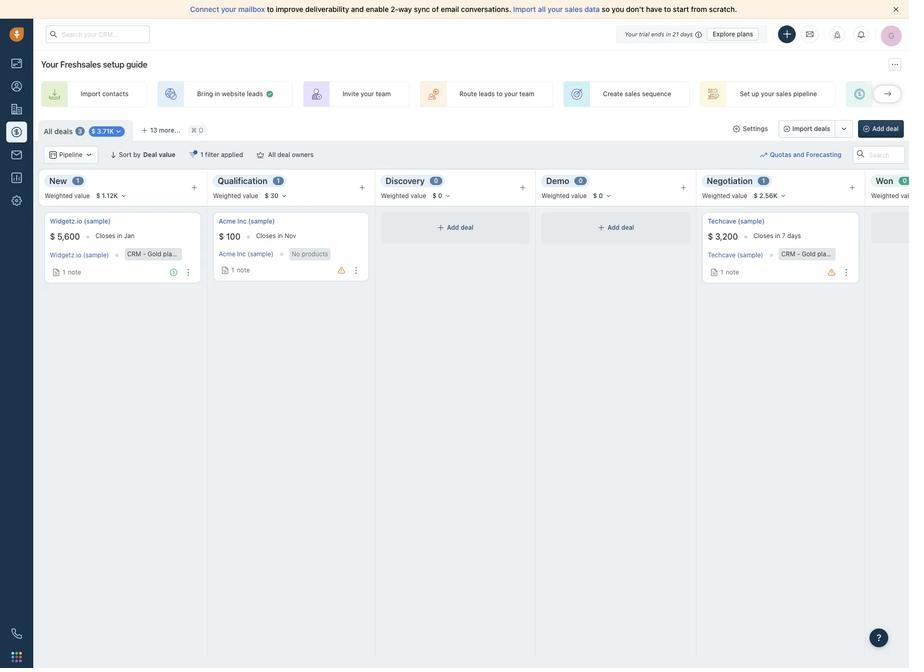Task type: describe. For each thing, give the bounding box(es) containing it.
closes for 3,200
[[754, 232, 774, 240]]

$ 3.71k
[[91, 128, 114, 135]]

1 right "new"
[[76, 177, 79, 185]]

guide
[[126, 60, 147, 69]]

sync
[[414, 5, 430, 14]]

2 inc from the top
[[237, 250, 246, 258]]

applied
[[221, 151, 243, 159]]

invite your team
[[343, 90, 391, 98]]

all deal owners button
[[250, 146, 321, 164]]

ends
[[652, 30, 665, 37]]

website
[[222, 90, 245, 98]]

all deal owners
[[268, 151, 314, 159]]

your right invite
[[361, 90, 374, 98]]

scratch.
[[710, 5, 738, 14]]

0 for won
[[903, 177, 907, 185]]

2 leads from the left
[[479, 90, 495, 98]]

add deal for demo
[[608, 224, 635, 232]]

$ 0 button for demo
[[589, 190, 617, 202]]

Search your CRM... text field
[[46, 25, 150, 43]]

1 acme inc (sample) link from the top
[[219, 217, 275, 226]]

closes in 7 days
[[754, 232, 802, 240]]

1 leads from the left
[[247, 90, 263, 98]]

send email image
[[807, 30, 814, 39]]

data
[[585, 5, 600, 14]]

⌘ o
[[191, 127, 204, 134]]

inc inside "link"
[[238, 217, 247, 225]]

weighted value for discovery
[[381, 192, 426, 200]]

from
[[691, 5, 708, 14]]

Search field
[[854, 146, 906, 164]]

value for demo
[[572, 192, 587, 200]]

1 down 100
[[231, 266, 234, 274]]

container_wx8msf4aqz5i3rn1 image inside settings popup button
[[733, 125, 741, 133]]

of
[[432, 5, 439, 14]]

2 widgetz.io from the top
[[50, 251, 81, 259]]

$ 5,600
[[50, 232, 80, 241]]

quotas and forecasting
[[770, 151, 842, 159]]

add deal for discovery
[[447, 224, 474, 232]]

create sales sequence
[[603, 90, 672, 98]]

import for import deals
[[793, 125, 813, 133]]

weighted value for demo
[[542, 192, 587, 200]]

owners
[[292, 151, 314, 159]]

deliverability
[[305, 5, 349, 14]]

1 down $ 5,600
[[62, 268, 65, 276]]

1 team from the left
[[376, 90, 391, 98]]

container_wx8msf4aqz5i3rn1 image inside the all deal owners button
[[257, 151, 264, 159]]

weighted for discovery
[[381, 192, 409, 200]]

monthly for 5,600
[[177, 250, 201, 258]]

1 techcave from the top
[[708, 217, 737, 225]]

2 acme inc (sample) from the top
[[219, 250, 274, 258]]

21
[[673, 30, 679, 37]]

add dea link
[[847, 81, 910, 107]]

connect your mailbox to improve deliverability and enable 2-way sync of email conversations. import all your sales data so you don't have to start from scratch.
[[190, 5, 738, 14]]

dea
[[900, 90, 910, 98]]

2 techcave (sample) from the top
[[708, 251, 764, 259]]

value for negotiation
[[732, 192, 748, 200]]

13 more... button
[[136, 123, 186, 138]]

closes in nov
[[256, 232, 296, 240]]

deals for import
[[815, 125, 831, 133]]

$ 1.12k
[[96, 192, 118, 200]]

don't
[[626, 5, 644, 14]]

container_wx8msf4aqz5i3rn1 image inside quotas and forecasting link
[[760, 151, 768, 159]]

1 note for $ 100
[[231, 266, 250, 274]]

enable
[[366, 5, 389, 14]]

plan for 3,200
[[818, 250, 830, 258]]

mailbox
[[238, 5, 265, 14]]

1 techcave (sample) from the top
[[708, 217, 765, 225]]

2 horizontal spatial to
[[665, 5, 671, 14]]

set up your sales pipeline link
[[701, 81, 836, 107]]

add inside button
[[873, 125, 885, 133]]

closes for 100
[[256, 232, 276, 240]]

0 vertical spatial and
[[351, 5, 364, 14]]

note for $ 3,200
[[726, 268, 740, 276]]

$ 3.71k button
[[86, 125, 128, 137]]

container_wx8msf4aqz5i3rn1 image inside $ 3.71k button
[[115, 128, 122, 135]]

forecasting
[[807, 151, 842, 159]]

weighted inside dropdown button
[[872, 192, 900, 200]]

weighted for new
[[45, 192, 73, 200]]

o
[[199, 127, 204, 134]]

13
[[150, 126, 157, 134]]

your right up
[[761, 90, 775, 98]]

phone image
[[11, 629, 22, 639]]

plan for 5,600
[[163, 250, 176, 258]]

import deals button
[[779, 120, 836, 138]]

have
[[646, 5, 663, 14]]

pipeline button
[[44, 146, 98, 164]]

products
[[302, 250, 328, 258]]

all
[[538, 5, 546, 14]]

$ 2.56k
[[754, 192, 778, 200]]

2 acme inc (sample) link from the top
[[219, 250, 274, 258]]

1 filter applied
[[201, 151, 243, 159]]

trial
[[639, 30, 650, 37]]

create
[[603, 90, 624, 98]]

set
[[740, 90, 750, 98]]

1 inside button
[[201, 151, 204, 159]]

weighted for demo
[[542, 192, 570, 200]]

acme inside "link"
[[219, 217, 236, 225]]

container_wx8msf4aqz5i3rn1 image inside 1 filter applied button
[[189, 151, 196, 159]]

route leads to your team
[[460, 90, 535, 98]]

import contacts link
[[41, 81, 147, 107]]

add deal inside button
[[873, 125, 899, 133]]

your freshsales setup guide
[[41, 60, 147, 69]]

connect
[[190, 5, 219, 14]]

crm - gold plan monthly (sample) for $ 5,600
[[127, 250, 229, 258]]

1 vertical spatial days
[[788, 232, 802, 240]]

1 horizontal spatial and
[[794, 151, 805, 159]]

2 team from the left
[[520, 90, 535, 98]]

nov
[[285, 232, 296, 240]]

val
[[901, 192, 910, 200]]

- for $ 3,200
[[798, 250, 801, 258]]

3
[[78, 127, 82, 135]]

$ inside popup button
[[91, 128, 95, 135]]

note for $ 100
[[237, 266, 250, 274]]

2.56k
[[760, 192, 778, 200]]

13 more...
[[150, 126, 180, 134]]

7
[[783, 232, 786, 240]]

1 down $ 3,200
[[721, 268, 724, 276]]

100
[[226, 232, 241, 241]]

improve
[[276, 5, 304, 14]]

explore
[[713, 30, 736, 38]]

monthly for 3,200
[[832, 250, 856, 258]]

your for your trial ends in 21 days
[[625, 30, 638, 37]]

deal
[[143, 151, 157, 159]]

1.12k
[[102, 192, 118, 200]]

import for import contacts
[[81, 90, 101, 98]]

$ 0 for demo
[[593, 192, 603, 200]]

weighted val
[[872, 192, 910, 200]]

container_wx8msf4aqz5i3rn1 image inside bring in website leads link
[[266, 90, 274, 98]]

note for $ 5,600
[[68, 268, 81, 276]]

2 widgetz.io (sample) link from the top
[[50, 251, 109, 259]]

by
[[133, 151, 141, 159]]



Task type: vqa. For each thing, say whether or not it's contained in the screenshot.
+ Add task
no



Task type: locate. For each thing, give the bounding box(es) containing it.
weighted for negotiation
[[703, 192, 731, 200]]

import inside 'button'
[[793, 125, 813, 133]]

2 acme from the top
[[219, 250, 235, 258]]

2 horizontal spatial closes
[[754, 232, 774, 240]]

0 vertical spatial widgetz.io (sample) link
[[50, 217, 111, 226]]

in left 7
[[776, 232, 781, 240]]

closes in jan
[[96, 232, 135, 240]]

in left jan
[[117, 232, 122, 240]]

1 horizontal spatial to
[[497, 90, 503, 98]]

note down "3,200"
[[726, 268, 740, 276]]

1 inc from the top
[[238, 217, 247, 225]]

1 horizontal spatial gold
[[802, 250, 816, 258]]

1 up the $ 30 'button'
[[277, 177, 280, 185]]

crm - gold plan monthly (sample)
[[127, 250, 229, 258], [782, 250, 883, 258]]

1 widgetz.io from the top
[[50, 217, 82, 225]]

start
[[673, 5, 690, 14]]

2 horizontal spatial sales
[[777, 90, 792, 98]]

closes left jan
[[96, 232, 115, 240]]

negotiation
[[707, 176, 753, 185]]

0 vertical spatial techcave
[[708, 217, 737, 225]]

bring in website leads
[[197, 90, 263, 98]]

0 horizontal spatial and
[[351, 5, 364, 14]]

weighted value for qualification
[[213, 192, 258, 200]]

set up your sales pipeline
[[740, 90, 818, 98]]

your
[[625, 30, 638, 37], [41, 60, 58, 69]]

3 weighted value from the left
[[381, 192, 426, 200]]

no
[[292, 250, 300, 258]]

$ 3.71k button
[[89, 127, 125, 137]]

techcave (sample) link
[[708, 217, 765, 226], [708, 251, 764, 259]]

freshsales
[[60, 60, 101, 69]]

weighted value for new
[[45, 192, 90, 200]]

weighted down discovery
[[381, 192, 409, 200]]

days
[[681, 30, 693, 37], [788, 232, 802, 240]]

all for deals
[[44, 127, 52, 136]]

$ 30 button
[[260, 190, 292, 202]]

note down 100
[[237, 266, 250, 274]]

0 horizontal spatial team
[[376, 90, 391, 98]]

0 horizontal spatial sales
[[565, 5, 583, 14]]

1 vertical spatial your
[[41, 60, 58, 69]]

widgetz.io (sample) down 5,600
[[50, 251, 109, 259]]

1 plan from the left
[[163, 250, 176, 258]]

crm - gold plan monthly (sample) down jan
[[127, 250, 229, 258]]

weighted down demo
[[542, 192, 570, 200]]

pipeline
[[59, 151, 83, 159]]

1 vertical spatial widgetz.io
[[50, 251, 81, 259]]

6 weighted from the left
[[872, 192, 900, 200]]

acme inc (sample) link up 100
[[219, 217, 275, 226]]

deals up forecasting
[[815, 125, 831, 133]]

route
[[460, 90, 477, 98]]

weighted down qualification
[[213, 192, 241, 200]]

all deals 3
[[44, 127, 82, 136]]

1 acme inc (sample) from the top
[[219, 217, 275, 225]]

1 horizontal spatial $ 0 button
[[589, 190, 617, 202]]

0 vertical spatial techcave (sample) link
[[708, 217, 765, 226]]

2 crm - gold plan monthly (sample) from the left
[[782, 250, 883, 258]]

1 horizontal spatial note
[[237, 266, 250, 274]]

container_wx8msf4aqz5i3rn1 image left quotas at the right top of the page
[[760, 151, 768, 159]]

weighted value down "negotiation"
[[703, 192, 748, 200]]

1 - from the left
[[143, 250, 146, 258]]

2 plan from the left
[[818, 250, 830, 258]]

techcave (sample) link up "3,200"
[[708, 217, 765, 226]]

quotas and forecasting link
[[760, 146, 852, 164]]

widgetz.io (sample) link down 5,600
[[50, 251, 109, 259]]

0 vertical spatial inc
[[238, 217, 247, 225]]

jan
[[124, 232, 135, 240]]

sales left data at right top
[[565, 5, 583, 14]]

settings
[[743, 125, 768, 133]]

$ 2.56k button
[[749, 190, 792, 202]]

30
[[270, 192, 279, 200]]

$ 0 for discovery
[[433, 192, 443, 200]]

0 for discovery
[[434, 177, 438, 185]]

0 vertical spatial your
[[625, 30, 638, 37]]

crm down jan
[[127, 250, 141, 258]]

weighted
[[45, 192, 73, 200], [213, 192, 241, 200], [381, 192, 409, 200], [542, 192, 570, 200], [703, 192, 731, 200], [872, 192, 900, 200]]

$ 0 button
[[428, 190, 456, 202], [589, 190, 617, 202]]

crm - gold plan monthly (sample) for $ 3,200
[[782, 250, 883, 258]]

0 horizontal spatial import
[[81, 90, 101, 98]]

acme inc (sample) down 100
[[219, 250, 274, 258]]

sales right create
[[625, 90, 641, 98]]

0 horizontal spatial $ 0
[[433, 192, 443, 200]]

widgetz.io down $ 5,600
[[50, 251, 81, 259]]

0 vertical spatial acme inc (sample) link
[[219, 217, 275, 226]]

deals left 3
[[54, 127, 73, 136]]

your for your freshsales setup guide
[[41, 60, 58, 69]]

explore plans link
[[707, 28, 759, 40]]

crm down 7
[[782, 250, 796, 258]]

filter
[[205, 151, 219, 159]]

to right mailbox
[[267, 5, 274, 14]]

to right the route
[[497, 90, 503, 98]]

gold for $ 5,600
[[148, 250, 161, 258]]

techcave up $ 3,200
[[708, 217, 737, 225]]

way
[[399, 5, 412, 14]]

leads right the route
[[479, 90, 495, 98]]

2 techcave (sample) link from the top
[[708, 251, 764, 259]]

your right the route
[[505, 90, 518, 98]]

all left 3
[[44, 127, 52, 136]]

1 weighted from the left
[[45, 192, 73, 200]]

1 horizontal spatial team
[[520, 90, 535, 98]]

acme down $ 100
[[219, 250, 235, 258]]

1 horizontal spatial leads
[[479, 90, 495, 98]]

0 vertical spatial acme inc (sample)
[[219, 217, 275, 225]]

plans
[[737, 30, 754, 38]]

1 vertical spatial all
[[268, 151, 276, 159]]

⌘
[[191, 127, 197, 134]]

0 horizontal spatial gold
[[148, 250, 161, 258]]

acme up $ 100
[[219, 217, 236, 225]]

gold
[[148, 250, 161, 258], [802, 250, 816, 258]]

1 monthly from the left
[[177, 250, 201, 258]]

deals inside 'button'
[[815, 125, 831, 133]]

1 techcave (sample) link from the top
[[708, 217, 765, 226]]

container_wx8msf4aqz5i3rn1 image right website
[[266, 90, 274, 98]]

add deal button
[[859, 120, 904, 138]]

1 vertical spatial import
[[81, 90, 101, 98]]

closes left nov
[[256, 232, 276, 240]]

crm for $ 3,200
[[782, 250, 796, 258]]

techcave down $ 3,200
[[708, 251, 736, 259]]

(sample)
[[84, 217, 111, 225], [248, 217, 275, 225], [738, 217, 765, 225], [203, 250, 229, 258], [858, 250, 883, 258], [248, 250, 274, 258], [83, 251, 109, 259], [738, 251, 764, 259]]

pipeline
[[794, 90, 818, 98]]

note
[[237, 266, 250, 274], [68, 268, 81, 276], [726, 268, 740, 276]]

bring in website leads link
[[158, 81, 293, 107]]

1 horizontal spatial crm - gold plan monthly (sample)
[[782, 250, 883, 258]]

0 horizontal spatial monthly
[[177, 250, 201, 258]]

0 vertical spatial widgetz.io
[[50, 217, 82, 225]]

1 horizontal spatial your
[[625, 30, 638, 37]]

gold for $ 3,200
[[802, 250, 816, 258]]

in for negotiation
[[776, 232, 781, 240]]

days right 7
[[788, 232, 802, 240]]

setup
[[103, 60, 124, 69]]

0 vertical spatial widgetz.io (sample)
[[50, 217, 111, 225]]

value for new
[[74, 192, 90, 200]]

your left freshsales
[[41, 60, 58, 69]]

- for $ 5,600
[[143, 250, 146, 258]]

1 horizontal spatial monthly
[[832, 250, 856, 258]]

0 horizontal spatial plan
[[163, 250, 176, 258]]

1 vertical spatial widgetz.io (sample)
[[50, 251, 109, 259]]

invite your team link
[[303, 81, 410, 107]]

0 vertical spatial acme
[[219, 217, 236, 225]]

2 horizontal spatial note
[[726, 268, 740, 276]]

import
[[514, 5, 536, 14], [81, 90, 101, 98], [793, 125, 813, 133]]

import contacts
[[81, 90, 129, 98]]

freshworks switcher image
[[11, 652, 22, 663]]

widgetz.io up $ 5,600
[[50, 217, 82, 225]]

3 closes from the left
[[754, 232, 774, 240]]

and
[[351, 5, 364, 14], [794, 151, 805, 159]]

1 horizontal spatial $ 0
[[593, 192, 603, 200]]

no products
[[292, 250, 328, 258]]

2 weighted from the left
[[213, 192, 241, 200]]

1 note down "3,200"
[[721, 268, 740, 276]]

sequence
[[642, 90, 672, 98]]

$ 0 button for discovery
[[428, 190, 456, 202]]

1 closes from the left
[[96, 232, 115, 240]]

2 widgetz.io (sample) from the top
[[50, 251, 109, 259]]

all inside button
[[268, 151, 276, 159]]

1 horizontal spatial sales
[[625, 90, 641, 98]]

0 horizontal spatial days
[[681, 30, 693, 37]]

1 vertical spatial acme inc (sample)
[[219, 250, 274, 258]]

connect your mailbox link
[[190, 5, 267, 14]]

more...
[[159, 126, 180, 134]]

1 widgetz.io (sample) link from the top
[[50, 217, 111, 226]]

1 vertical spatial acme inc (sample) link
[[219, 250, 274, 258]]

value for discovery
[[411, 192, 426, 200]]

$ 1.12k button
[[91, 190, 131, 202]]

3,200
[[716, 232, 738, 241]]

1 note down 5,600
[[62, 268, 81, 276]]

1 horizontal spatial days
[[788, 232, 802, 240]]

1 horizontal spatial plan
[[818, 250, 830, 258]]

4 weighted value from the left
[[542, 192, 587, 200]]

crm for $ 5,600
[[127, 250, 141, 258]]

email
[[441, 5, 459, 14]]

your right all
[[548, 5, 563, 14]]

2 monthly from the left
[[832, 250, 856, 258]]

techcave (sample) link down "3,200"
[[708, 251, 764, 259]]

days right 21
[[681, 30, 693, 37]]

container_wx8msf4aqz5i3rn1 image
[[266, 90, 274, 98], [733, 125, 741, 133], [189, 151, 196, 159], [760, 151, 768, 159]]

in right bring at the left top of page
[[215, 90, 220, 98]]

widgetz.io (sample) up 5,600
[[50, 217, 111, 225]]

2 horizontal spatial import
[[793, 125, 813, 133]]

1 horizontal spatial -
[[798, 250, 801, 258]]

discovery
[[386, 176, 425, 185]]

1 $ 0 from the left
[[433, 192, 443, 200]]

note down 5,600
[[68, 268, 81, 276]]

2 crm from the left
[[782, 250, 796, 258]]

0 horizontal spatial closes
[[96, 232, 115, 240]]

bring
[[197, 90, 213, 98]]

2 closes from the left
[[256, 232, 276, 240]]

weighted value down qualification
[[213, 192, 258, 200]]

settings button
[[728, 120, 774, 138]]

techcave (sample) down "3,200"
[[708, 251, 764, 259]]

2 gold from the left
[[802, 250, 816, 258]]

sales left pipeline on the top right of page
[[777, 90, 792, 98]]

acme inc (sample) up 100
[[219, 217, 275, 225]]

1 horizontal spatial crm
[[782, 250, 796, 258]]

widgetz.io (sample) link up 5,600
[[50, 217, 111, 226]]

0 horizontal spatial leads
[[247, 90, 263, 98]]

container_wx8msf4aqz5i3rn1 image
[[115, 128, 122, 135], [49, 151, 57, 159], [85, 151, 92, 159], [257, 151, 264, 159], [437, 224, 445, 231], [598, 224, 605, 231], [222, 267, 229, 274], [53, 269, 60, 276], [711, 269, 718, 276]]

inc up 100
[[238, 217, 247, 225]]

techcave
[[708, 217, 737, 225], [708, 251, 736, 259]]

0 horizontal spatial crm
[[127, 250, 141, 258]]

to left start
[[665, 5, 671, 14]]

value for qualification
[[243, 192, 258, 200]]

2 weighted value from the left
[[213, 192, 258, 200]]

sort by deal value
[[119, 151, 176, 159]]

2 vertical spatial import
[[793, 125, 813, 133]]

weighted down won
[[872, 192, 900, 200]]

container_wx8msf4aqz5i3rn1 image left settings
[[733, 125, 741, 133]]

techcave (sample) up "3,200"
[[708, 217, 765, 225]]

close image
[[894, 7, 899, 12]]

1 vertical spatial acme
[[219, 250, 235, 258]]

weighted value down demo
[[542, 192, 587, 200]]

1 vertical spatial widgetz.io (sample) link
[[50, 251, 109, 259]]

0
[[434, 177, 438, 185], [579, 177, 583, 185], [903, 177, 907, 185], [438, 192, 443, 200], [599, 192, 603, 200]]

1 horizontal spatial closes
[[256, 232, 276, 240]]

4 weighted from the left
[[542, 192, 570, 200]]

weighted down "negotiation"
[[703, 192, 731, 200]]

in for new
[[117, 232, 122, 240]]

weighted value down "new"
[[45, 192, 90, 200]]

0 horizontal spatial add deal
[[447, 224, 474, 232]]

$ 0
[[433, 192, 443, 200], [593, 192, 603, 200]]

all left owners
[[268, 151, 276, 159]]

0 horizontal spatial your
[[41, 60, 58, 69]]

and right quotas at the right top of the page
[[794, 151, 805, 159]]

1 up $ 2.56k
[[763, 177, 766, 185]]

1 horizontal spatial 1 note
[[231, 266, 250, 274]]

0 vertical spatial all
[[44, 127, 52, 136]]

1 vertical spatial techcave (sample) link
[[708, 251, 764, 259]]

import up "quotas and forecasting"
[[793, 125, 813, 133]]

widgetz.io
[[50, 217, 82, 225], [50, 251, 81, 259]]

your left mailbox
[[221, 5, 237, 14]]

2 - from the left
[[798, 250, 801, 258]]

1 vertical spatial and
[[794, 151, 805, 159]]

new
[[49, 176, 67, 185]]

qualification
[[218, 176, 268, 185]]

2 horizontal spatial 1 note
[[721, 268, 740, 276]]

sales
[[565, 5, 583, 14], [625, 90, 641, 98], [777, 90, 792, 98]]

1 crm from the left
[[127, 250, 141, 258]]

in left nov
[[278, 232, 283, 240]]

closes for 5,600
[[96, 232, 115, 240]]

import all your sales data link
[[514, 5, 602, 14]]

1 crm - gold plan monthly (sample) from the left
[[127, 250, 229, 258]]

0 for demo
[[579, 177, 583, 185]]

leads right website
[[247, 90, 263, 98]]

1 vertical spatial inc
[[237, 250, 246, 258]]

in for qualification
[[278, 232, 283, 240]]

weighted down "new"
[[45, 192, 73, 200]]

0 vertical spatial days
[[681, 30, 693, 37]]

all for deal
[[268, 151, 276, 159]]

1 $ 0 button from the left
[[428, 190, 456, 202]]

0 horizontal spatial crm - gold plan monthly (sample)
[[127, 250, 229, 258]]

what's new image
[[834, 31, 842, 38]]

acme inc (sample)
[[219, 217, 275, 225], [219, 250, 274, 258]]

closes left 7
[[754, 232, 774, 240]]

1 weighted value from the left
[[45, 192, 90, 200]]

widgetz.io (sample)
[[50, 217, 111, 225], [50, 251, 109, 259]]

5,600
[[57, 232, 80, 241]]

import left all
[[514, 5, 536, 14]]

route leads to your team link
[[420, 81, 554, 107]]

weighted for qualification
[[213, 192, 241, 200]]

1 note for $ 3,200
[[721, 268, 740, 276]]

your left trial
[[625, 30, 638, 37]]

0 horizontal spatial 1 note
[[62, 268, 81, 276]]

5 weighted from the left
[[703, 192, 731, 200]]

weighted value
[[45, 192, 90, 200], [213, 192, 258, 200], [381, 192, 426, 200], [542, 192, 587, 200], [703, 192, 748, 200]]

import left contacts on the top left of the page
[[81, 90, 101, 98]]

2 techcave from the top
[[708, 251, 736, 259]]

1 horizontal spatial all
[[268, 151, 276, 159]]

weighted value down discovery
[[381, 192, 426, 200]]

2 $ 0 from the left
[[593, 192, 603, 200]]

0 vertical spatial techcave (sample)
[[708, 217, 765, 225]]

container_wx8msf4aqz5i3rn1 image left filter
[[189, 151, 196, 159]]

0 horizontal spatial to
[[267, 5, 274, 14]]

and left enable
[[351, 5, 364, 14]]

create sales sequence link
[[564, 81, 690, 107]]

0 vertical spatial import
[[514, 5, 536, 14]]

1 acme from the top
[[219, 217, 236, 225]]

1 vertical spatial techcave (sample)
[[708, 251, 764, 259]]

acme inc (sample) link down 100
[[219, 250, 274, 258]]

0 horizontal spatial all
[[44, 127, 52, 136]]

3 weighted from the left
[[381, 192, 409, 200]]

closes
[[96, 232, 115, 240], [256, 232, 276, 240], [754, 232, 774, 240]]

1 note down 100
[[231, 266, 250, 274]]

import deals group
[[779, 120, 854, 138]]

inc down 100
[[237, 250, 246, 258]]

weighted value for negotiation
[[703, 192, 748, 200]]

0 horizontal spatial deals
[[54, 127, 73, 136]]

up
[[752, 90, 760, 98]]

0 horizontal spatial -
[[143, 250, 146, 258]]

0 horizontal spatial $ 0 button
[[428, 190, 456, 202]]

2 horizontal spatial add deal
[[873, 125, 899, 133]]

crm - gold plan monthly (sample) down 7
[[782, 250, 883, 258]]

1 widgetz.io (sample) from the top
[[50, 217, 111, 225]]

3.71k
[[97, 128, 114, 135]]

1 vertical spatial techcave
[[708, 251, 736, 259]]

2 $ 0 button from the left
[[589, 190, 617, 202]]

$ 100
[[219, 232, 241, 241]]

import deals
[[793, 125, 831, 133]]

weighted val button
[[871, 187, 910, 203]]

5 weighted value from the left
[[703, 192, 748, 200]]

phone element
[[6, 624, 27, 644]]

1 left filter
[[201, 151, 204, 159]]

1 note for $ 5,600
[[62, 268, 81, 276]]

sort
[[119, 151, 132, 159]]

quotas
[[770, 151, 792, 159]]

1 gold from the left
[[148, 250, 161, 258]]

deals for all
[[54, 127, 73, 136]]

1 horizontal spatial deals
[[815, 125, 831, 133]]

1 horizontal spatial add deal
[[608, 224, 635, 232]]

in left 21
[[666, 30, 671, 37]]

techcave (sample)
[[708, 217, 765, 225], [708, 251, 764, 259]]

$ 30
[[265, 192, 279, 200]]

1 horizontal spatial import
[[514, 5, 536, 14]]

0 horizontal spatial note
[[68, 268, 81, 276]]



